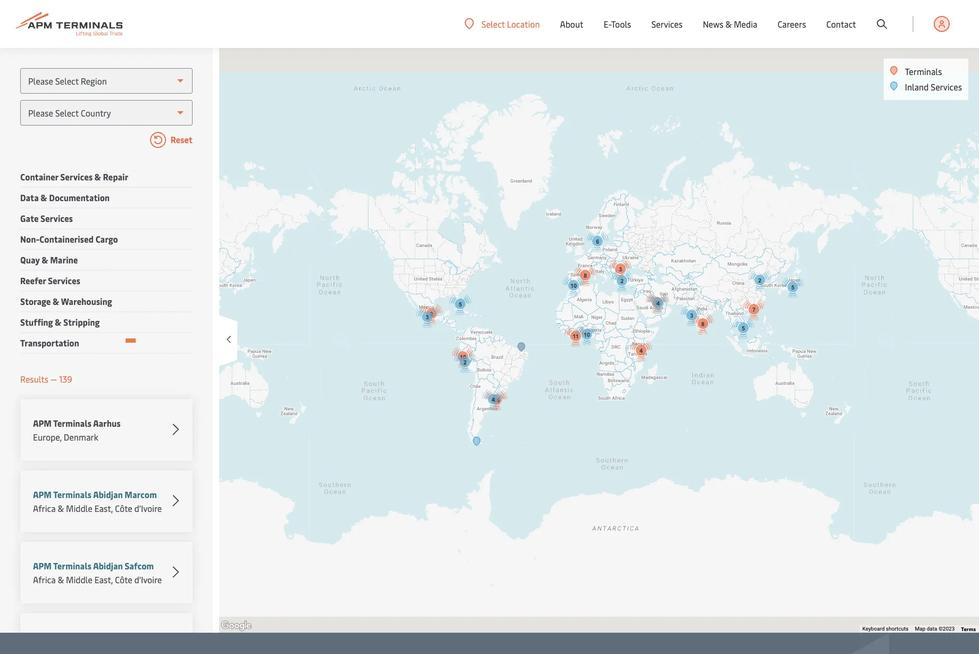 Task type: describe. For each thing, give the bounding box(es) containing it.
stuffing & stripping button
[[20, 315, 100, 330]]

map
[[916, 626, 926, 632]]

results — 139
[[20, 373, 72, 385]]

©2023
[[939, 626, 955, 632]]

terminals for apm terminals abidjan safcom
[[53, 560, 91, 572]]

storage & warehousing button
[[20, 294, 112, 309]]

inland
[[906, 81, 929, 93]]

—
[[50, 373, 57, 385]]

storage
[[20, 296, 51, 307]]

1 vertical spatial 4
[[640, 347, 643, 354]]

11
[[573, 333, 579, 339]]

about
[[560, 18, 584, 30]]

& inside apm terminals abidjan marcom africa & middle east, côte d'ivoire
[[58, 503, 64, 514]]

abidjan for safcom
[[93, 560, 123, 572]]

reefer services
[[20, 275, 80, 286]]

apm terminals abidjan marcom africa & middle east, côte d'ivoire
[[33, 489, 162, 514]]

east, for marcom
[[95, 503, 113, 514]]

data
[[927, 626, 938, 632]]

transportation button
[[20, 336, 79, 350]]

stuffing & stripping
[[20, 316, 100, 328]]

quay
[[20, 254, 40, 266]]

1 vertical spatial 6
[[656, 300, 659, 306]]

container services & repair button
[[20, 170, 128, 184]]

denmark
[[64, 431, 98, 443]]

news & media
[[703, 18, 758, 30]]

services for container services & repair
[[60, 171, 93, 183]]

sud
[[145, 632, 160, 643]]

apm for apm terminals abidjan safcom
[[33, 560, 52, 572]]

services button
[[652, 0, 683, 48]]

services for inland services
[[932, 81, 963, 93]]

1 horizontal spatial 5
[[742, 325, 746, 331]]

non-containerised cargo button
[[20, 232, 118, 247]]

2 horizontal spatial 4
[[657, 300, 660, 306]]

keyboard shortcuts button
[[863, 626, 909, 633]]

select location button
[[465, 18, 540, 30]]

0 vertical spatial 8
[[584, 272, 587, 279]]

container services & repair
[[20, 171, 128, 183]]

inland services
[[906, 81, 963, 93]]

abidjan for marcom
[[93, 489, 123, 501]]

news & media button
[[703, 0, 758, 48]]

shortcuts
[[887, 626, 909, 632]]

vridi
[[125, 632, 143, 643]]

keyboard shortcuts
[[863, 626, 909, 632]]

data
[[20, 192, 39, 203]]

abidjan for vridi
[[93, 632, 123, 643]]

0 horizontal spatial 4
[[492, 396, 495, 403]]

quay & marine
[[20, 254, 78, 266]]

2 vertical spatial 10
[[460, 354, 467, 360]]

about button
[[560, 0, 584, 48]]

reefer services button
[[20, 274, 80, 288]]

stripping
[[63, 316, 100, 328]]

1 horizontal spatial 3
[[619, 266, 623, 272]]

container
[[20, 171, 58, 183]]

1 horizontal spatial 8
[[702, 321, 705, 327]]

apm terminals abidjan safcom africa & middle east, côte d'ivoire
[[33, 560, 162, 586]]

139
[[59, 373, 72, 385]]

terms link
[[962, 626, 977, 633]]

news
[[703, 18, 724, 30]]

gate
[[20, 212, 39, 224]]

apm terminals abidjan vridi sud
[[33, 632, 160, 643]]

non-
[[20, 233, 39, 245]]

apm for apm terminals abidjan marcom
[[33, 489, 52, 501]]

& inside popup button
[[726, 18, 732, 30]]

1 horizontal spatial 10
[[571, 282, 577, 289]]

& inside "button"
[[53, 296, 59, 307]]

safcom
[[125, 560, 154, 572]]

côte for safcom
[[115, 574, 132, 586]]

transportation
[[20, 337, 79, 349]]

select location
[[482, 18, 540, 30]]

warehousing
[[61, 296, 112, 307]]

d'ivoire for marcom
[[134, 503, 162, 514]]

careers
[[778, 18, 807, 30]]

e-
[[604, 18, 612, 30]]

contact
[[827, 18, 857, 30]]



Task type: vqa. For each thing, say whether or not it's contained in the screenshot.
& within the popup button
yes



Task type: locate. For each thing, give the bounding box(es) containing it.
4
[[657, 300, 660, 306], [640, 347, 643, 354], [492, 396, 495, 403]]

2 horizontal spatial 5
[[792, 284, 795, 290]]

3 inside 5 3
[[691, 312, 694, 319]]

services down the 'marine'
[[48, 275, 80, 286]]

0 horizontal spatial 6
[[596, 238, 600, 245]]

services
[[652, 18, 683, 30], [932, 81, 963, 93], [60, 171, 93, 183], [40, 212, 73, 224], [48, 275, 80, 286]]

africa for apm terminals abidjan marcom africa & middle east, côte d'ivoire
[[33, 503, 56, 514]]

africa for apm terminals abidjan safcom africa & middle east, côte d'ivoire
[[33, 574, 56, 586]]

côte inside apm terminals abidjan safcom africa & middle east, côte d'ivoire
[[115, 574, 132, 586]]

0 horizontal spatial 5
[[459, 301, 462, 308]]

abidjan inside apm terminals abidjan safcom africa & middle east, côte d'ivoire
[[93, 560, 123, 572]]

results
[[20, 373, 48, 385]]

1 horizontal spatial 6
[[656, 300, 659, 306]]

10
[[571, 282, 577, 289], [584, 331, 591, 338], [460, 354, 467, 360]]

2 east, from the top
[[95, 574, 113, 586]]

map region
[[173, 0, 980, 654]]

1 apm from the top
[[33, 417, 52, 429]]

east, inside apm terminals abidjan marcom africa & middle east, côte d'ivoire
[[95, 503, 113, 514]]

2
[[759, 277, 762, 284], [621, 278, 624, 284], [430, 311, 433, 317], [464, 359, 467, 366]]

terminals for apm terminals aarhus
[[53, 417, 91, 429]]

6
[[596, 238, 600, 245], [656, 300, 659, 306]]

marine
[[50, 254, 78, 266]]

1 africa from the top
[[33, 503, 56, 514]]

services inside button
[[40, 212, 73, 224]]

terminals inside apm terminals abidjan marcom africa & middle east, côte d'ivoire
[[53, 489, 91, 501]]

east,
[[95, 503, 113, 514], [95, 574, 113, 586]]

africa inside apm terminals abidjan safcom africa & middle east, côte d'ivoire
[[33, 574, 56, 586]]

data & documentation
[[20, 192, 110, 203]]

16
[[494, 397, 500, 403]]

map data ©2023
[[916, 626, 955, 632]]

reset
[[169, 134, 193, 145]]

0 vertical spatial 10
[[571, 282, 577, 289]]

services up 'documentation'
[[60, 171, 93, 183]]

reefer
[[20, 275, 46, 286]]

apm inside apm terminals aarhus europe, denmark
[[33, 417, 52, 429]]

2 horizontal spatial 10
[[584, 331, 591, 338]]

1 vertical spatial middle
[[66, 574, 92, 586]]

1 vertical spatial east,
[[95, 574, 113, 586]]

1 vertical spatial d'ivoire
[[134, 574, 162, 586]]

1 horizontal spatial 4
[[640, 347, 643, 354]]

e-tools
[[604, 18, 632, 30]]

africa inside apm terminals abidjan marcom africa & middle east, côte d'ivoire
[[33, 503, 56, 514]]

abidjan left marcom
[[93, 489, 123, 501]]

terminals
[[906, 65, 943, 77], [53, 417, 91, 429], [53, 489, 91, 501], [53, 560, 91, 572], [53, 632, 91, 643]]

middle inside apm terminals abidjan safcom africa & middle east, côte d'ivoire
[[66, 574, 92, 586]]

data & documentation button
[[20, 191, 110, 205]]

côte inside apm terminals abidjan marcom africa & middle east, côte d'ivoire
[[115, 503, 132, 514]]

east, for safcom
[[95, 574, 113, 586]]

containerised
[[39, 233, 94, 245]]

0 vertical spatial east,
[[95, 503, 113, 514]]

repair
[[103, 171, 128, 183]]

terms
[[962, 626, 977, 633]]

1 vertical spatial africa
[[33, 574, 56, 586]]

7
[[753, 306, 756, 313]]

abidjan left safcom
[[93, 560, 123, 572]]

documentation
[[49, 192, 110, 203]]

google image
[[219, 619, 254, 633]]

non-containerised cargo
[[20, 233, 118, 245]]

0 vertical spatial d'ivoire
[[134, 503, 162, 514]]

services down data & documentation button
[[40, 212, 73, 224]]

services right tools
[[652, 18, 683, 30]]

abidjan inside apm terminals abidjan marcom africa & middle east, côte d'ivoire
[[93, 489, 123, 501]]

2 apm from the top
[[33, 489, 52, 501]]

2 vertical spatial abidjan
[[93, 632, 123, 643]]

2 horizontal spatial 3
[[691, 312, 694, 319]]

1 middle from the top
[[66, 503, 92, 514]]

1 d'ivoire from the top
[[134, 503, 162, 514]]

gate services button
[[20, 211, 73, 226]]

côte down marcom
[[115, 503, 132, 514]]

abidjan left vridi at the left of page
[[93, 632, 123, 643]]

1 côte from the top
[[115, 503, 132, 514]]

terminals inside apm terminals aarhus europe, denmark
[[53, 417, 91, 429]]

0 horizontal spatial 3
[[426, 314, 429, 320]]

3 abidjan from the top
[[93, 632, 123, 643]]

1 vertical spatial 10
[[584, 331, 591, 338]]

middle for safcom
[[66, 574, 92, 586]]

0 horizontal spatial 8
[[584, 272, 587, 279]]

storage & warehousing
[[20, 296, 112, 307]]

2 middle from the top
[[66, 574, 92, 586]]

middle
[[66, 503, 92, 514], [66, 574, 92, 586]]

services right inland
[[932, 81, 963, 93]]

1 vertical spatial abidjan
[[93, 560, 123, 572]]

2 vertical spatial 5
[[742, 325, 746, 331]]

2 abidjan from the top
[[93, 560, 123, 572]]

& inside apm terminals abidjan safcom africa & middle east, côte d'ivoire
[[58, 574, 64, 586]]

gate services
[[20, 212, 73, 224]]

services for reefer services
[[48, 275, 80, 286]]

5 inside 5 3
[[459, 301, 462, 308]]

2 d'ivoire from the top
[[134, 574, 162, 586]]

apm for apm terminals aarhus
[[33, 417, 52, 429]]

5 3
[[459, 301, 694, 319]]

2 africa from the top
[[33, 574, 56, 586]]

keyboard
[[863, 626, 885, 632]]

africa
[[33, 503, 56, 514], [33, 574, 56, 586]]

2 vertical spatial 4
[[492, 396, 495, 403]]

europe,
[[33, 431, 62, 443]]

1 abidjan from the top
[[93, 489, 123, 501]]

reset button
[[20, 132, 193, 150]]

cargo
[[96, 233, 118, 245]]

côte for marcom
[[115, 503, 132, 514]]

5
[[792, 284, 795, 290], [459, 301, 462, 308], [742, 325, 746, 331]]

aarhus
[[93, 417, 121, 429]]

1 vertical spatial 5
[[459, 301, 462, 308]]

apm terminals aarhus europe, denmark
[[33, 417, 121, 443]]

services for gate services
[[40, 212, 73, 224]]

careers button
[[778, 0, 807, 48]]

marcom
[[125, 489, 157, 501]]

0 horizontal spatial 10
[[460, 354, 467, 360]]

1 east, from the top
[[95, 503, 113, 514]]

tools
[[612, 18, 632, 30]]

côte down safcom
[[115, 574, 132, 586]]

apm
[[33, 417, 52, 429], [33, 489, 52, 501], [33, 560, 52, 572], [33, 632, 52, 643]]

1 vertical spatial côte
[[115, 574, 132, 586]]

select
[[482, 18, 505, 30]]

apm inside apm terminals abidjan marcom africa & middle east, côte d'ivoire
[[33, 489, 52, 501]]

0 vertical spatial africa
[[33, 503, 56, 514]]

middle inside apm terminals abidjan marcom africa & middle east, côte d'ivoire
[[66, 503, 92, 514]]

0 vertical spatial 6
[[596, 238, 600, 245]]

terminals inside apm terminals abidjan safcom africa & middle east, côte d'ivoire
[[53, 560, 91, 572]]

&
[[726, 18, 732, 30], [95, 171, 101, 183], [41, 192, 47, 203], [42, 254, 48, 266], [53, 296, 59, 307], [55, 316, 61, 328], [58, 503, 64, 514], [58, 574, 64, 586]]

contact button
[[827, 0, 857, 48]]

d'ivoire
[[134, 503, 162, 514], [134, 574, 162, 586]]

e-tools button
[[604, 0, 632, 48]]

quay & marine button
[[20, 253, 78, 267]]

0 vertical spatial 4
[[657, 300, 660, 306]]

d'ivoire for safcom
[[134, 574, 162, 586]]

terminals for apm terminals abidjan marcom
[[53, 489, 91, 501]]

0 vertical spatial abidjan
[[93, 489, 123, 501]]

3
[[619, 266, 623, 272], [691, 312, 694, 319], [426, 314, 429, 320]]

east, inside apm terminals abidjan safcom africa & middle east, côte d'ivoire
[[95, 574, 113, 586]]

location
[[507, 18, 540, 30]]

d'ivoire down safcom
[[134, 574, 162, 586]]

3 apm from the top
[[33, 560, 52, 572]]

0 vertical spatial 5
[[792, 284, 795, 290]]

0 vertical spatial middle
[[66, 503, 92, 514]]

2 côte from the top
[[115, 574, 132, 586]]

middle for marcom
[[66, 503, 92, 514]]

d'ivoire inside apm terminals abidjan safcom africa & middle east, côte d'ivoire
[[134, 574, 162, 586]]

media
[[734, 18, 758, 30]]

8
[[584, 272, 587, 279], [702, 321, 705, 327]]

abidjan
[[93, 489, 123, 501], [93, 560, 123, 572], [93, 632, 123, 643]]

apm terminals abidjan vridi sud link
[[20, 613, 193, 654]]

1 vertical spatial 8
[[702, 321, 705, 327]]

apm inside apm terminals abidjan safcom africa & middle east, côte d'ivoire
[[33, 560, 52, 572]]

d'ivoire inside apm terminals abidjan marcom africa & middle east, côte d'ivoire
[[134, 503, 162, 514]]

stuffing
[[20, 316, 53, 328]]

côte
[[115, 503, 132, 514], [115, 574, 132, 586]]

4 apm from the top
[[33, 632, 52, 643]]

0 vertical spatial côte
[[115, 503, 132, 514]]

d'ivoire down marcom
[[134, 503, 162, 514]]



